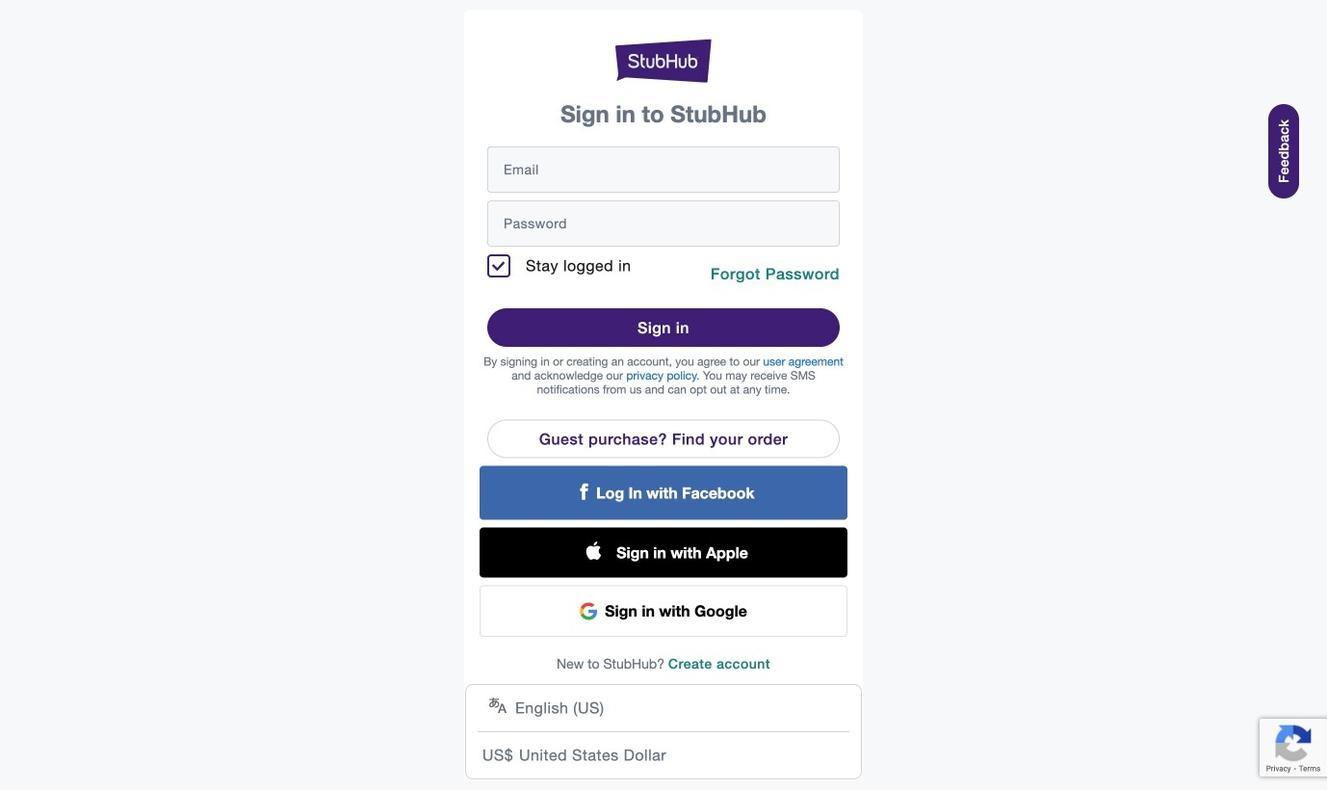 Task type: vqa. For each thing, say whether or not it's contained in the screenshot.
'SEARCH FOR SALES BY EVENT NAME, OR ORDER ID...' text field
no



Task type: locate. For each thing, give the bounding box(es) containing it.
None password field
[[504, 200, 839, 247]]

None email field
[[504, 146, 839, 193]]

google image
[[580, 603, 598, 620]]

stubhub image
[[616, 37, 712, 85]]



